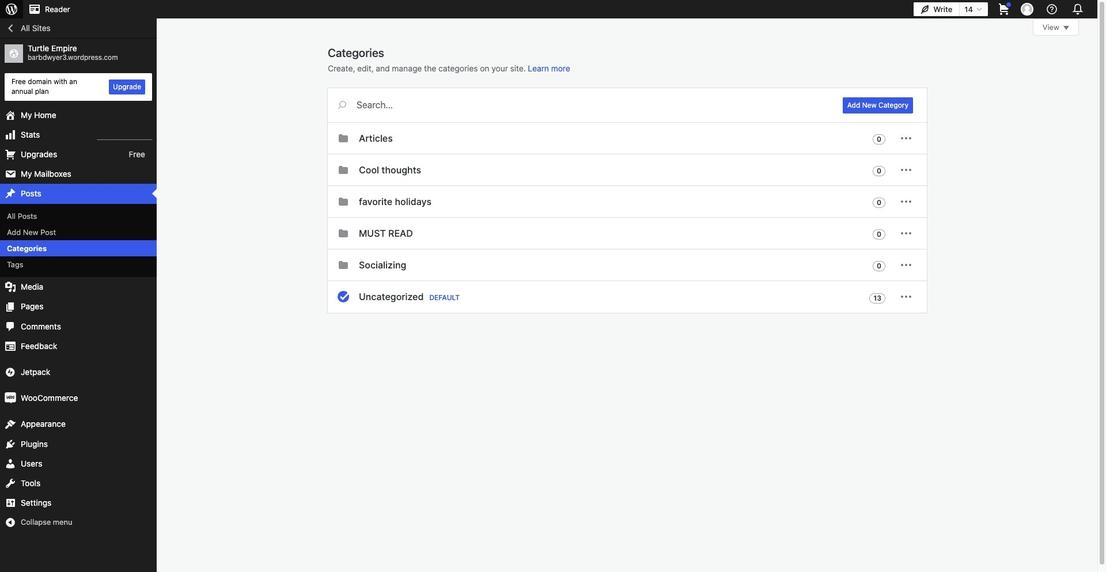 Task type: describe. For each thing, give the bounding box(es) containing it.
manage your notifications image
[[1070, 1, 1086, 17]]

my shopping cart image
[[997, 2, 1011, 16]]

toggle menu image for must read icon
[[899, 226, 913, 240]]

open search image
[[328, 98, 357, 112]]

toggle menu image for the socializing image
[[899, 258, 913, 272]]

favorite holidays image
[[336, 195, 350, 209]]

toggle menu image for articles "image" in the top left of the page
[[899, 131, 913, 145]]

socializing image
[[336, 258, 350, 272]]

Search search field
[[357, 88, 829, 122]]

toggle menu image for favorite holidays icon
[[899, 195, 913, 209]]

highest hourly views 0 image
[[97, 132, 152, 140]]



Task type: locate. For each thing, give the bounding box(es) containing it.
0 vertical spatial toggle menu image
[[899, 163, 913, 177]]

0 vertical spatial img image
[[5, 366, 16, 378]]

closed image
[[1063, 26, 1069, 30]]

2 img image from the top
[[5, 392, 16, 404]]

None search field
[[328, 88, 829, 122]]

3 toggle menu image from the top
[[899, 226, 913, 240]]

main content
[[328, 18, 1079, 313]]

toggle menu image for cool thoughts image
[[899, 163, 913, 177]]

toggle menu image
[[899, 131, 913, 145], [899, 195, 913, 209], [899, 226, 913, 240], [899, 258, 913, 272]]

toggle menu image
[[899, 163, 913, 177], [899, 290, 913, 304]]

1 toggle menu image from the top
[[899, 131, 913, 145]]

1 vertical spatial img image
[[5, 392, 16, 404]]

my profile image
[[1021, 3, 1033, 16]]

help image
[[1045, 2, 1059, 16]]

1 img image from the top
[[5, 366, 16, 378]]

1 toggle menu image from the top
[[899, 163, 913, 177]]

img image
[[5, 366, 16, 378], [5, 392, 16, 404]]

must read image
[[336, 226, 350, 240]]

cool thoughts image
[[336, 163, 350, 177]]

1 vertical spatial toggle menu image
[[899, 290, 913, 304]]

row
[[328, 123, 927, 313]]

manage your sites image
[[5, 2, 18, 16]]

2 toggle menu image from the top
[[899, 195, 913, 209]]

4 toggle menu image from the top
[[899, 258, 913, 272]]

uncategorized image
[[336, 290, 350, 304]]

toggle menu image for uncategorized image
[[899, 290, 913, 304]]

2 toggle menu image from the top
[[899, 290, 913, 304]]

articles image
[[336, 131, 350, 145]]



Task type: vqa. For each thing, say whether or not it's contained in the screenshot.
2nd keyboard_arrow_down image from the bottom of the page
no



